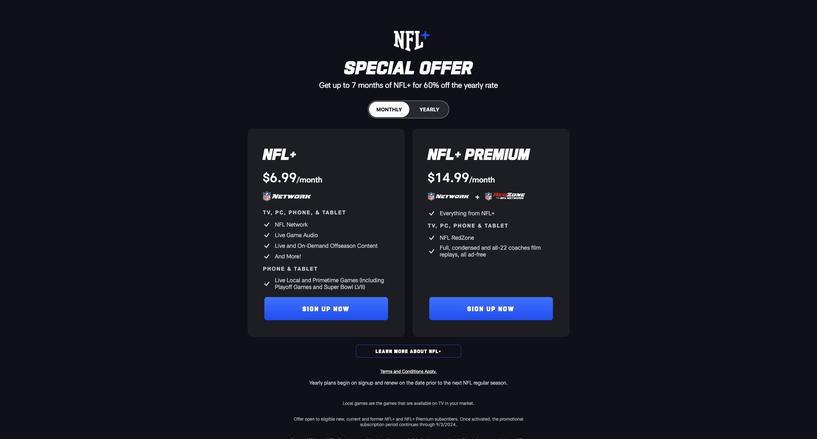 Task type: vqa. For each thing, say whether or not it's contained in the screenshot.
second / from the left
yes



Task type: locate. For each thing, give the bounding box(es) containing it.
nfl left network
[[275, 221, 285, 228]]

1 horizontal spatial sign up now button
[[429, 297, 553, 320]]

the right activated,
[[492, 416, 499, 422]]

0 horizontal spatial phone
[[263, 266, 285, 272]]

lvii)
[[355, 284, 365, 291]]

your
[[450, 401, 458, 406]]

yearly inside special offer get up to 7 months of nfl+ for 60% off the yearly rate
[[464, 80, 483, 90]]

2 vertical spatial tablet
[[294, 266, 318, 272]]

to left 7
[[343, 80, 350, 90]]

1 vertical spatial local
[[343, 401, 353, 406]]

nfl+ right former
[[385, 416, 395, 422]]

and up the more!
[[287, 242, 296, 249]]

1 horizontal spatial month
[[472, 175, 495, 184]]

live left "game"
[[275, 232, 285, 239]]

learn
[[376, 348, 393, 354]]

1 horizontal spatial yearly
[[464, 80, 483, 90]]

1 now from the left
[[334, 305, 350, 313]]

through
[[420, 422, 435, 427]]

2 month from the left
[[472, 175, 495, 184]]

1 horizontal spatial nfl
[[440, 234, 450, 241]]

and left primetime at the left of page
[[302, 277, 311, 284]]

/
[[297, 175, 300, 184], [469, 175, 472, 184]]

1 horizontal spatial games
[[384, 401, 397, 406]]

month for nfl+ premium
[[472, 175, 495, 184]]

to inside special offer get up to 7 months of nfl+ for 60% off the yearly rate
[[343, 80, 350, 90]]

1 horizontal spatial sign
[[467, 305, 484, 313]]

to right open
[[316, 416, 320, 422]]

0 horizontal spatial tv,
[[263, 209, 273, 216]]

yearly
[[464, 80, 483, 90], [420, 107, 439, 112]]

& down from
[[478, 223, 483, 229]]

about
[[410, 348, 428, 354]]

phone & tablet
[[263, 266, 318, 272]]

phone
[[454, 223, 476, 229], [263, 266, 285, 272]]

sign up now button for nfl+
[[264, 297, 388, 320]]


[[428, 209, 436, 217], [263, 221, 271, 229], [263, 231, 271, 239], [428, 234, 436, 242], [263, 242, 271, 250], [428, 247, 436, 255], [263, 253, 271, 261], [263, 280, 271, 288]]

premium
[[465, 144, 530, 163], [416, 416, 434, 422]]

nfl_plus_dark_raw_june_2022 image
[[388, 31, 430, 52]]

sign up now for nfl+ premium
[[467, 305, 515, 313]]

1 sign up now from the left
[[302, 305, 350, 313]]

games
[[340, 277, 358, 284], [294, 284, 312, 291]]

1 vertical spatial &
[[478, 223, 483, 229]]

0 horizontal spatial local
[[287, 277, 300, 284]]

and down that
[[396, 416, 403, 422]]

for
[[413, 80, 422, 90]]

1 horizontal spatial premium
[[465, 144, 530, 163]]

0 horizontal spatial are
[[369, 401, 375, 406]]

month up redzone and nfl network with nfl plus image
[[472, 175, 495, 184]]

games right "playoff"
[[294, 284, 312, 291]]

2 vertical spatial to
[[316, 416, 320, 422]]

get
[[319, 80, 331, 90]]

pc, for network
[[275, 209, 287, 216]]

1 horizontal spatial are
[[407, 401, 413, 406]]

0 horizontal spatial now
[[334, 305, 350, 313]]

1 live from the top
[[275, 232, 285, 239]]

and
[[287, 242, 296, 249], [481, 244, 491, 251], [302, 277, 311, 284], [313, 284, 322, 291], [394, 369, 401, 374], [375, 380, 383, 386], [362, 416, 369, 422], [396, 416, 403, 422]]

1 vertical spatial tablet
[[485, 223, 509, 229]]

the inside special offer get up to 7 months of nfl+ for 60% off the yearly rate
[[452, 80, 462, 90]]

tv, for nfl redzone
[[428, 223, 438, 229]]

available
[[414, 401, 431, 406]]

nfl+ up 6.99
[[263, 144, 296, 163]]

signup
[[358, 380, 373, 386]]

/ for nfl+
[[297, 175, 300, 184]]

0 horizontal spatial month
[[300, 175, 322, 184]]

tv,
[[263, 209, 273, 216], [428, 223, 438, 229]]

1 horizontal spatial $
[[428, 169, 435, 185]]

0 horizontal spatial games
[[355, 401, 368, 406]]

0 vertical spatial to
[[343, 80, 350, 90]]

sign up now
[[302, 305, 350, 313], [467, 305, 515, 313]]

local
[[287, 277, 300, 284], [343, 401, 353, 406]]

games right super
[[340, 277, 358, 284]]

/ inside $ 6.99 / month
[[297, 175, 300, 184]]

0 horizontal spatial yearly
[[420, 107, 439, 112]]

primetime
[[313, 277, 339, 284]]

0 vertical spatial local
[[287, 277, 300, 284]]

on right begin
[[351, 380, 357, 386]]

nfl redzone
[[440, 234, 474, 241]]

 for nfl network
[[263, 221, 271, 229]]

are right that
[[407, 401, 413, 406]]

sign up now button for nfl+ premium
[[429, 297, 553, 320]]

$ 6.99 / month
[[263, 169, 322, 185]]

2 horizontal spatial nfl
[[463, 380, 472, 386]]

1 games from the left
[[355, 401, 368, 406]]

(including
[[360, 277, 384, 284]]

yearly down 60%
[[420, 107, 439, 112]]

live inside live local and primetime games (including playoff games and super bowl lvii)
[[275, 277, 285, 284]]

tv
[[438, 401, 444, 406]]

1 horizontal spatial tablet
[[322, 209, 346, 216]]

games
[[355, 401, 368, 406], [384, 401, 397, 406]]

1 month from the left
[[300, 175, 322, 184]]

on
[[351, 380, 357, 386], [399, 380, 405, 386], [432, 401, 437, 406]]

nfl up full,
[[440, 234, 450, 241]]

terms and conditions apply. button
[[380, 368, 437, 375]]

0 vertical spatial nfl
[[275, 221, 285, 228]]

2 vertical spatial &
[[287, 266, 292, 272]]

1 horizontal spatial phone
[[454, 223, 476, 229]]

0 vertical spatial premium
[[465, 144, 530, 163]]

sign for nfl+ premium
[[467, 305, 484, 313]]

0 horizontal spatial sign up now button
[[264, 297, 388, 320]]

2 $ from the left
[[428, 169, 435, 185]]

0 horizontal spatial to
[[316, 416, 320, 422]]

the
[[452, 80, 462, 90], [406, 380, 414, 386], [444, 380, 451, 386], [376, 401, 382, 406], [492, 416, 499, 422]]

1 horizontal spatial pc,
[[440, 223, 452, 229]]

nfl right next
[[463, 380, 472, 386]]

1 are from the left
[[369, 401, 375, 406]]

1 up from the left
[[322, 305, 331, 313]]

are up former
[[369, 401, 375, 406]]

0 horizontal spatial pc,
[[275, 209, 287, 216]]

0 vertical spatial tv,
[[263, 209, 273, 216]]

to
[[343, 80, 350, 90], [438, 380, 442, 386], [316, 416, 320, 422]]

/ up redzone and nfl network with nfl plus image
[[469, 175, 472, 184]]

0 horizontal spatial nfl
[[275, 221, 285, 228]]

0 horizontal spatial sign
[[302, 305, 319, 313]]

pc, up nfl network
[[275, 209, 287, 216]]

monthly
[[376, 107, 402, 112]]

ad-
[[468, 251, 477, 258]]

1 $ from the left
[[263, 169, 270, 185]]

everything
[[440, 210, 467, 217]]

nfl+ right of
[[394, 80, 411, 90]]

 for live and on-demand offseason content
[[263, 242, 271, 250]]

1 horizontal spatial local
[[343, 401, 353, 406]]

the right off
[[452, 80, 462, 90]]

1 horizontal spatial to
[[343, 80, 350, 90]]

nfl+
[[394, 80, 411, 90], [263, 144, 296, 163], [428, 144, 461, 163], [481, 210, 495, 217], [429, 348, 441, 354], [385, 416, 395, 422], [404, 416, 415, 422]]

$
[[263, 169, 270, 185], [428, 169, 435, 185]]

0 horizontal spatial $
[[263, 169, 270, 185]]

check list element for everything from nfl+
[[428, 209, 436, 217]]

now for nfl+
[[334, 305, 350, 313]]

begin
[[338, 380, 350, 386]]

phone down and
[[263, 266, 285, 272]]

pc, down everything
[[440, 223, 452, 229]]

apply.
[[425, 369, 437, 374]]

month
[[300, 175, 322, 184], [472, 175, 495, 184]]

2 horizontal spatial &
[[478, 223, 483, 229]]

to right "prior"
[[438, 380, 442, 386]]

live game audio
[[275, 232, 318, 239]]

0 horizontal spatial on
[[351, 380, 357, 386]]

0 vertical spatial &
[[316, 209, 320, 216]]

1 horizontal spatial &
[[316, 209, 320, 216]]

regular
[[474, 380, 489, 386]]

rate
[[485, 80, 498, 90]]

games left that
[[384, 401, 397, 406]]

live down phone & tablet
[[275, 277, 285, 284]]

and left former
[[362, 416, 369, 422]]

and right terms on the bottom left of page
[[394, 369, 401, 374]]

0 horizontal spatial &
[[287, 266, 292, 272]]

 for and more!
[[263, 253, 271, 261]]

and more!
[[275, 253, 301, 260]]

1 vertical spatial nfl
[[440, 234, 450, 241]]

22
[[500, 244, 507, 251]]

1 horizontal spatial tv,
[[428, 223, 438, 229]]

month right 6.99
[[300, 175, 322, 184]]

nfl+ up the 14.99
[[428, 144, 461, 163]]

/ inside $ 14.99 / month
[[469, 175, 472, 184]]

sign up now button
[[264, 297, 388, 320], [429, 297, 553, 320]]

9/3/2024.
[[436, 422, 457, 427]]

 for everything from nfl+
[[428, 209, 436, 217]]

live for live game audio
[[275, 232, 285, 239]]

0 horizontal spatial tablet
[[294, 266, 318, 272]]

2 sign up now from the left
[[467, 305, 515, 313]]

on right renew
[[399, 380, 405, 386]]

1 vertical spatial premium
[[416, 416, 434, 422]]

1 horizontal spatial now
[[499, 305, 515, 313]]

0 horizontal spatial sign up now
[[302, 305, 350, 313]]

former
[[370, 416, 383, 422]]

2 / from the left
[[469, 175, 472, 184]]

6.99
[[270, 169, 297, 185]]

1 sign up now button from the left
[[264, 297, 388, 320]]

2 now from the left
[[499, 305, 515, 313]]

month for nfl+
[[300, 175, 322, 184]]

2 horizontal spatial to
[[438, 380, 442, 386]]

the up former
[[376, 401, 382, 406]]

0 vertical spatial tablet
[[322, 209, 346, 216]]

phone up redzone
[[454, 223, 476, 229]]

offer
[[420, 56, 473, 78]]

now
[[334, 305, 350, 313], [499, 305, 515, 313]]

nfl network
[[275, 221, 308, 228]]

pc, for redzone
[[440, 223, 452, 229]]

1 sign from the left
[[302, 305, 319, 313]]

/ for nfl+ premium
[[469, 175, 472, 184]]

nfl for nfl network
[[275, 221, 285, 228]]

 for full, condensed and all-22 coaches film replays, all ad-free
[[428, 247, 436, 255]]

tablet for and
[[485, 223, 509, 229]]

and left super
[[313, 284, 322, 291]]

and left renew
[[375, 380, 383, 386]]

check list element
[[428, 209, 436, 217], [263, 221, 271, 229], [263, 231, 271, 239], [428, 234, 436, 242], [263, 242, 271, 250], [428, 247, 436, 255], [263, 253, 271, 261], [263, 280, 271, 288]]

2 vertical spatial live
[[275, 277, 285, 284]]

1 / from the left
[[297, 175, 300, 184]]

2 up from the left
[[487, 305, 496, 313]]

0 vertical spatial pc,
[[275, 209, 287, 216]]

on left tv
[[432, 401, 437, 406]]

1 vertical spatial pc,
[[440, 223, 452, 229]]

& right phone,
[[316, 209, 320, 216]]

tv, for nfl network
[[263, 209, 273, 216]]

month inside $ 6.99 / month
[[300, 175, 322, 184]]

live
[[275, 232, 285, 239], [275, 242, 285, 249], [275, 277, 285, 284]]

2 horizontal spatial tablet
[[485, 223, 509, 229]]

live up and
[[275, 242, 285, 249]]

plans
[[324, 380, 336, 386]]

content
[[357, 242, 378, 249]]

3 live from the top
[[275, 277, 285, 284]]

prior
[[426, 380, 437, 386]]

60%
[[424, 80, 439, 90]]

yearly left rate on the right top of the page
[[464, 80, 483, 90]]

month inside $ 14.99 / month
[[472, 175, 495, 184]]

local up current
[[343, 401, 353, 406]]

games up current
[[355, 401, 368, 406]]

1 horizontal spatial sign up now
[[467, 305, 515, 313]]

2 live from the top
[[275, 242, 285, 249]]

1 vertical spatial live
[[275, 242, 285, 249]]

0 vertical spatial live
[[275, 232, 285, 239]]

0 horizontal spatial up
[[322, 305, 331, 313]]

and left all-
[[481, 244, 491, 251]]

pc,
[[275, 209, 287, 216], [440, 223, 452, 229]]

& down the and more! at the left bottom of the page
[[287, 266, 292, 272]]

local inside live local and primetime games (including playoff games and super bowl lvii)
[[287, 277, 300, 284]]

/ up nfl network with nfl plus image
[[297, 175, 300, 184]]

more!
[[286, 253, 301, 260]]

$ 14.99 / month
[[428, 169, 495, 185]]

date
[[415, 380, 425, 386]]

up for nfl+
[[322, 305, 331, 313]]

to inside offer open to eligible new, current and former nfl+ and nfl+ premium subscribers. once activated, the promotional subscription period continues through 9/3/2024.
[[316, 416, 320, 422]]

tablet for audio
[[322, 209, 346, 216]]

0 vertical spatial yearly
[[464, 80, 483, 90]]

0 horizontal spatial premium
[[416, 416, 434, 422]]

nfl+ right about
[[429, 348, 441, 354]]

everything from nfl+
[[440, 210, 496, 217]]

0 horizontal spatial /
[[297, 175, 300, 184]]

1 vertical spatial to
[[438, 380, 442, 386]]

7
[[352, 80, 356, 90]]

local down phone & tablet
[[287, 277, 300, 284]]

more
[[394, 348, 408, 354]]

2 sign up now button from the left
[[429, 297, 553, 320]]

on-
[[298, 242, 307, 249]]

1 horizontal spatial /
[[469, 175, 472, 184]]

nfl network with nfl plus image
[[263, 191, 311, 202]]

1 horizontal spatial up
[[487, 305, 496, 313]]

1 vertical spatial tv,
[[428, 223, 438, 229]]

2 sign from the left
[[467, 305, 484, 313]]

sign for nfl+
[[302, 305, 319, 313]]

special offer get up to 7 months of nfl+ for 60% off the yearly rate
[[319, 56, 498, 90]]

open
[[305, 416, 315, 422]]



Task type: describe. For each thing, give the bounding box(es) containing it.
bowl
[[340, 284, 353, 291]]

offer open to eligible new, current and former nfl+ and nfl+ premium subscribers. once activated, the promotional subscription period continues through 9/3/2024.
[[294, 416, 523, 427]]

check list element for live and on-demand offseason content
[[263, 242, 271, 250]]

and inside full, condensed and all-22 coaches film replays, all ad-free
[[481, 244, 491, 251]]

up
[[333, 80, 341, 90]]

conditions
[[402, 369, 424, 374]]

offer
[[294, 416, 304, 422]]

live for live local and primetime games (including playoff games and super bowl lvii)
[[275, 277, 285, 284]]

phone,
[[289, 209, 313, 216]]

current
[[347, 416, 361, 422]]

months
[[358, 80, 383, 90]]

live and on-demand offseason content
[[275, 242, 378, 249]]

check list element for live local and primetime games (including playoff games and super bowl lvii)
[[263, 280, 271, 288]]

all
[[461, 251, 467, 258]]

new,
[[336, 416, 345, 422]]

2 games from the left
[[384, 401, 397, 406]]

& for nfl redzone
[[478, 223, 483, 229]]

nfl for nfl redzone
[[440, 234, 450, 241]]

period
[[386, 422, 398, 427]]

check list element for live game audio
[[263, 231, 271, 239]]

film
[[531, 244, 541, 251]]

learn more about nfl+
[[376, 348, 441, 354]]

2 horizontal spatial on
[[432, 401, 437, 406]]

check list element for nfl redzone
[[428, 234, 436, 242]]

 for nfl redzone
[[428, 234, 436, 242]]

free
[[477, 251, 486, 258]]

offseason
[[330, 242, 356, 249]]

 for live local and primetime games (including playoff games and super bowl lvii)
[[263, 280, 271, 288]]

$ for nfl+
[[263, 169, 270, 185]]

tv, pc, phone, & tablet
[[263, 209, 346, 216]]

market.
[[460, 401, 474, 406]]

& for nfl network
[[316, 209, 320, 216]]

full, condensed and all-22 coaches film replays, all ad-free
[[440, 244, 542, 258]]

demand
[[307, 242, 329, 249]]

1 horizontal spatial games
[[340, 277, 358, 284]]

renew
[[384, 380, 398, 386]]

up for nfl+ premium
[[487, 305, 496, 313]]

check list element for full, condensed and all-22 coaches film replays, all ad-free
[[428, 247, 436, 255]]

2 vertical spatial nfl
[[463, 380, 472, 386]]

audio
[[303, 232, 318, 239]]

season.
[[490, 380, 508, 386]]

nfl+ inside 'learn more about nfl+' button
[[429, 348, 441, 354]]

continues
[[399, 422, 419, 427]]

super
[[324, 284, 339, 291]]

and
[[275, 253, 285, 260]]

game
[[287, 232, 302, 239]]

learn more about nfl+ button
[[356, 345, 461, 358]]

2 are from the left
[[407, 401, 413, 406]]

0 horizontal spatial games
[[294, 284, 312, 291]]

now for nfl+ premium
[[499, 305, 515, 313]]

redzone and nfl network with nfl plus image
[[428, 191, 525, 202]]

check list element for nfl network
[[263, 221, 271, 229]]

the left date
[[406, 380, 414, 386]]

live for live and on-demand offseason content
[[275, 242, 285, 249]]

of
[[385, 80, 392, 90]]

subscription
[[360, 422, 384, 427]]

nfl+ premium
[[428, 144, 530, 163]]

1 vertical spatial phone
[[263, 266, 285, 272]]

14.99
[[435, 169, 469, 185]]

and inside terms and conditions apply. button
[[394, 369, 401, 374]]

$ for nfl+ premium
[[428, 169, 435, 185]]

once
[[460, 416, 471, 422]]

the inside offer open to eligible new, current and former nfl+ and nfl+ premium subscribers. once activated, the promotional subscription period continues through 9/3/2024.
[[492, 416, 499, 422]]

condensed
[[452, 244, 480, 251]]

eligible
[[321, 416, 335, 422]]

promotional
[[500, 416, 523, 422]]

replays,
[[440, 251, 459, 258]]

from
[[468, 210, 480, 217]]

terms
[[380, 369, 392, 374]]

in
[[445, 401, 449, 406]]

premium inside offer open to eligible new, current and former nfl+ and nfl+ premium subscribers. once activated, the promotional subscription period continues through 9/3/2024.
[[416, 416, 434, 422]]

that
[[398, 401, 406, 406]]

redzone
[[452, 234, 474, 241]]

1 horizontal spatial on
[[399, 380, 405, 386]]

sign up now for nfl+
[[302, 305, 350, 313]]

full,
[[440, 244, 451, 251]]

nfl+ right from
[[481, 210, 495, 217]]

nfl+ down local games are the games that are available on tv in your market.
[[404, 416, 415, 422]]

all-
[[492, 244, 500, 251]]

special
[[344, 56, 415, 78]]

tv, pc, phone & tablet
[[428, 223, 509, 229]]

yearly plans begin on signup and renew on the date prior to the next nfl regular season.
[[309, 380, 508, 386]]

subscribers.
[[435, 416, 459, 422]]

coaches
[[509, 244, 530, 251]]

network
[[287, 221, 308, 228]]

next
[[452, 380, 462, 386]]

the left next
[[444, 380, 451, 386]]

playoff
[[275, 284, 292, 291]]

local games are the games that are available on tv in your market.
[[343, 401, 474, 406]]

terms and conditions apply.
[[380, 369, 437, 374]]

live local and primetime games (including playoff games and super bowl lvii)
[[275, 277, 386, 291]]

activated,
[[472, 416, 491, 422]]

0 vertical spatial phone
[[454, 223, 476, 229]]

yearly
[[309, 380, 323, 386]]

 for live game audio
[[263, 231, 271, 239]]

check list element for and more!
[[263, 253, 271, 261]]

off
[[441, 80, 450, 90]]

1 vertical spatial yearly
[[420, 107, 439, 112]]

nfl+ inside special offer get up to 7 months of nfl+ for 60% off the yearly rate
[[394, 80, 411, 90]]



